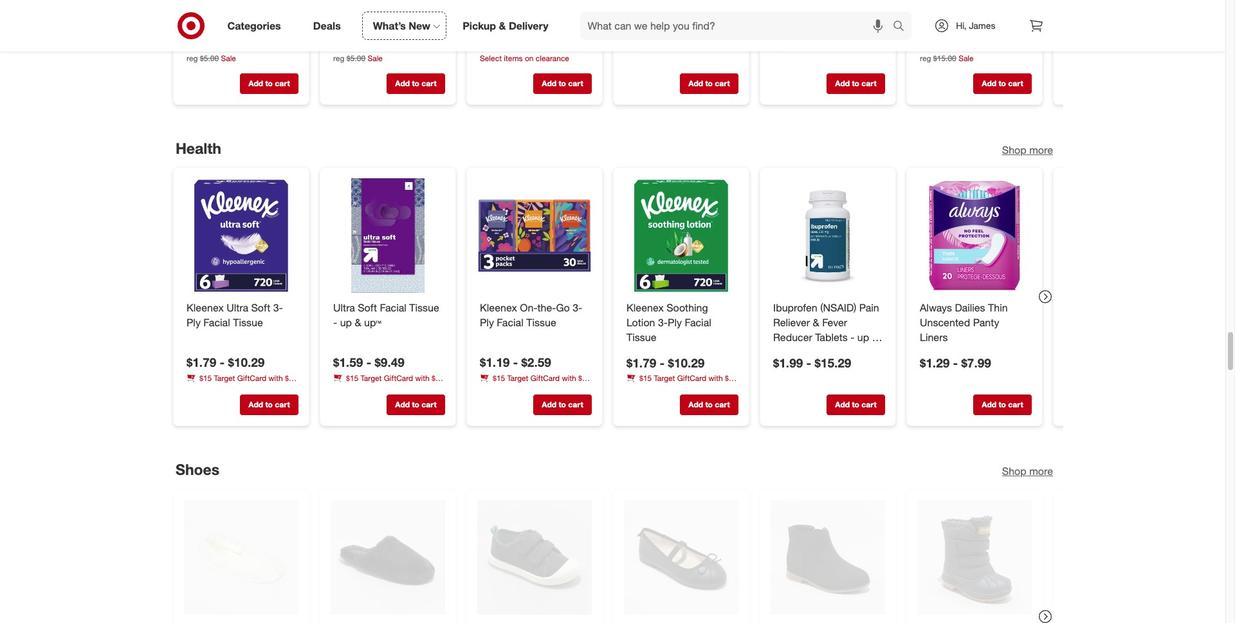 Task type: vqa. For each thing, say whether or not it's contained in the screenshot.
Discontinued for shipping Not available at Manhattan Herald Square to the right
no



Task type: locate. For each thing, give the bounding box(es) containing it.
tissue inside kleenex soothing lotion 3-ply facial tissue
[[627, 331, 657, 344]]

tissue inside kleenex ultra soft 3- ply facial tissue
[[233, 316, 263, 329]]

$5.00
[[200, 53, 219, 63], [347, 53, 365, 63]]

$17.00
[[480, 39, 516, 53]]

1 vertical spatial up
[[858, 331, 869, 344]]

1 kleenex from the left
[[186, 301, 224, 314]]

items
[[504, 54, 523, 63]]

clearance
[[536, 54, 569, 63]]

$10.29
[[228, 355, 264, 370], [668, 355, 705, 370]]

0 vertical spatial shop more button
[[1002, 143, 1053, 157]]

2 ply from the left
[[480, 316, 494, 329]]

2 soft from the left
[[358, 301, 377, 314]]

1 horizontal spatial $10.29
[[668, 355, 705, 370]]

ultra soft facial tissue - up & up™ link
[[333, 301, 443, 330]]

2 horizontal spatial reg
[[920, 53, 931, 63]]

1 horizontal spatial ply
[[480, 316, 494, 329]]

$1.99
[[773, 355, 803, 370]]

1 $20.00 from the left
[[528, 39, 565, 53]]

delivery
[[509, 19, 549, 32]]

$15 target giftcard with $50 home care purchase button
[[333, 373, 445, 394]]

more for shoes
[[1030, 465, 1053, 477]]

2 ultra from the left
[[333, 301, 355, 314]]

ply
[[186, 316, 200, 329], [480, 316, 494, 329], [668, 316, 682, 329]]

search
[[888, 20, 919, 33]]

1 horizontal spatial $3.00
[[333, 38, 363, 53]]

up
[[340, 316, 352, 329], [858, 331, 869, 344]]

1 horizontal spatial sale
[[368, 53, 383, 63]]

0 vertical spatial shop
[[1002, 143, 1027, 156]]

categories
[[228, 19, 281, 32]]

1 $1.79 from the left
[[186, 355, 216, 370]]

women's emily puff scuff slippers - stars above™ image
[[331, 500, 445, 614], [331, 500, 445, 614]]

categories link
[[217, 12, 297, 40]]

1 ply from the left
[[186, 316, 200, 329]]

1 sale from the left
[[221, 53, 236, 63]]

$10.29 down "kleenex ultra soft 3- ply facial tissue" 'link'
[[228, 355, 264, 370]]

deals
[[313, 19, 341, 32]]

1 vertical spatial shop more
[[1002, 465, 1053, 477]]

1 horizontal spatial $1.79
[[627, 355, 656, 370]]

more
[[1030, 143, 1053, 156], [1030, 465, 1053, 477]]

cart
[[275, 79, 290, 89], [421, 79, 437, 89], [568, 79, 583, 89], [715, 79, 730, 89], [862, 79, 877, 89], [1008, 79, 1024, 89], [275, 400, 290, 410], [421, 400, 437, 410], [568, 400, 583, 410], [715, 400, 730, 410], [862, 400, 877, 410], [1008, 400, 1024, 410]]

women's faux fur cozy pull-on slipper socks image
[[184, 500, 298, 614], [184, 500, 298, 614]]

ultra soft facial tissue - up & up™ image
[[331, 179, 445, 293], [331, 179, 445, 293]]

$1.79
[[186, 355, 216, 370], [627, 355, 656, 370]]

0 horizontal spatial up
[[340, 316, 352, 329]]

2 horizontal spatial kleenex
[[627, 301, 664, 314]]

kleenex for kleenex soothing lotion 3-ply facial tissue
[[627, 301, 664, 314]]

1 $1.79 - $10.29 from the left
[[186, 355, 264, 370]]

1 horizontal spatial $1.79 - $10.29
[[627, 355, 705, 370]]

always dailies thin unscented panty liners link
[[920, 301, 1030, 345]]

3- inside kleenex soothing lotion 3-ply facial tissue
[[658, 316, 668, 329]]

1 shop more button from the top
[[1002, 143, 1053, 157]]

kleenex soothing lotion 3-ply facial tissue link
[[627, 301, 736, 345]]

toddler girls' nora slip-on ballet flats - cat & jack™ image
[[624, 500, 739, 614], [624, 500, 739, 614]]

what's new
[[373, 19, 431, 32]]

deals link
[[302, 12, 357, 40]]

1 shop from the top
[[1002, 143, 1027, 156]]

- up target
[[366, 355, 371, 370]]

0 horizontal spatial up™
[[364, 316, 381, 329]]

new
[[409, 19, 431, 32]]

kleenex inside kleenex on-the-go 3- ply facial tissue
[[480, 301, 517, 314]]

1 horizontal spatial ultra
[[333, 301, 355, 314]]

$25.00
[[627, 39, 663, 53]]

facial
[[380, 301, 406, 314], [203, 316, 230, 329], [497, 316, 523, 329], [685, 316, 711, 329]]

& up $1.59
[[355, 316, 361, 329]]

shop more
[[1002, 143, 1053, 156], [1002, 465, 1053, 477]]

1 horizontal spatial $3.00 reg $5.00 sale
[[333, 38, 383, 63]]

health
[[175, 139, 221, 157]]

1 reg from the left
[[186, 53, 198, 63]]

ultra
[[226, 301, 248, 314], [333, 301, 355, 314]]

facial inside kleenex soothing lotion 3-ply facial tissue
[[685, 316, 711, 329]]

2 reg from the left
[[333, 53, 344, 63]]

2 more from the top
[[1030, 465, 1053, 477]]

on-
[[520, 301, 537, 314]]

dailies
[[955, 301, 986, 314]]

1 horizontal spatial reg
[[333, 53, 344, 63]]

2 horizontal spatial sale
[[959, 53, 974, 63]]

- up $1.59
[[333, 316, 337, 329]]

lotion
[[627, 316, 655, 329]]

1 soft from the left
[[251, 301, 270, 314]]

0 horizontal spatial 3-
[[273, 301, 283, 314]]

always dailies thin unscented panty liners image
[[918, 179, 1032, 293], [918, 179, 1032, 293]]

pickup & delivery
[[463, 19, 549, 32]]

hi,
[[957, 20, 967, 31]]

toddler denver winter boots - cat & jack™ image
[[918, 500, 1032, 614]]

0 horizontal spatial sale
[[221, 53, 236, 63]]

shop
[[1002, 143, 1027, 156], [1002, 465, 1027, 477]]

kleenex soothing lotion 3-ply facial tissue image
[[624, 179, 739, 293], [624, 179, 739, 293]]

kleenex on-the-go 3-ply facial tissue image
[[477, 179, 592, 293], [477, 179, 592, 293]]

kleenex ultra soft 3-ply facial tissue image
[[184, 179, 298, 293], [184, 179, 298, 293]]

sale down "categories"
[[221, 53, 236, 63]]

sale right $15.00
[[959, 53, 974, 63]]

0 vertical spatial up
[[340, 316, 352, 329]]

0 horizontal spatial ply
[[186, 316, 200, 329]]

reliever
[[773, 316, 810, 329]]

always dailies thin unscented panty liners
[[920, 301, 1008, 344]]

2 shop from the top
[[1002, 465, 1027, 477]]

unscented
[[920, 316, 971, 329]]

0 horizontal spatial ultra
[[226, 301, 248, 314]]

$10.29 for kleenex soothing lotion 3-ply facial tissue
[[668, 355, 705, 370]]

0 vertical spatial more
[[1030, 143, 1053, 156]]

- up items
[[520, 39, 525, 53]]

2 $1.79 - $10.29 from the left
[[627, 355, 705, 370]]

$5.00 down deals link
[[347, 53, 365, 63]]

$3.00 reg $5.00 sale
[[186, 38, 236, 63], [333, 38, 383, 63]]

select
[[480, 54, 502, 63]]

toddler parker sneakers - cat & jack™ image
[[477, 500, 592, 614], [477, 500, 592, 614]]

$15.00
[[934, 53, 957, 63]]

panty
[[973, 316, 1000, 329]]

ply for kleenex soothing lotion 3-ply facial tissue
[[668, 316, 682, 329]]

3 reg from the left
[[920, 53, 931, 63]]

pickup & delivery link
[[452, 12, 565, 40]]

ultra inside kleenex ultra soft 3- ply facial tissue
[[226, 301, 248, 314]]

- inside ultra soft facial tissue - up & up™
[[333, 316, 337, 329]]

ibuprofen (nsaid) pain reliever & fever reducer tablets - up & up™ $1.99 - $15.29
[[773, 301, 879, 370]]

0 vertical spatial up™
[[364, 316, 381, 329]]

$1.79 for kleenex ultra soft 3- ply facial tissue
[[186, 355, 216, 370]]

0 horizontal spatial $1.79 - $10.29
[[186, 355, 264, 370]]

1 vertical spatial shop
[[1002, 465, 1027, 477]]

- down kleenex ultra soft 3- ply facial tissue
[[220, 355, 224, 370]]

1 horizontal spatial $5.00
[[347, 53, 365, 63]]

2 kleenex from the left
[[480, 301, 517, 314]]

$1.29 - $7.99
[[920, 355, 991, 370]]

up down pain
[[858, 331, 869, 344]]

soft
[[251, 301, 270, 314], [358, 301, 377, 314]]

facial inside kleenex ultra soft 3- ply facial tissue
[[203, 316, 230, 329]]

kleenex for kleenex on-the-go 3- ply facial tissue
[[480, 301, 517, 314]]

0 horizontal spatial $3.00
[[186, 38, 216, 53]]

& up $17.00
[[499, 19, 506, 32]]

1 horizontal spatial up™
[[773, 346, 791, 358]]

sale down the what's
[[368, 53, 383, 63]]

1 vertical spatial shop more button
[[1002, 464, 1053, 479]]

kleenex
[[186, 301, 224, 314], [480, 301, 517, 314], [627, 301, 664, 314]]

up™ up $1.59 - $9.49
[[364, 316, 381, 329]]

$3.00 reg $5.00 sale down deals
[[333, 38, 383, 63]]

$10.29 for kleenex ultra soft 3- ply facial tissue
[[228, 355, 264, 370]]

&
[[499, 19, 506, 32], [355, 316, 361, 329], [813, 316, 820, 329], [872, 331, 879, 344]]

$1.79 down lotion
[[627, 355, 656, 370]]

3 ply from the left
[[668, 316, 682, 329]]

2 shop more from the top
[[1002, 465, 1053, 477]]

0 horizontal spatial soft
[[251, 301, 270, 314]]

0 horizontal spatial $20.00
[[528, 39, 565, 53]]

3 sale from the left
[[959, 53, 974, 63]]

shoes
[[175, 460, 219, 478]]

0 horizontal spatial $1.79
[[186, 355, 216, 370]]

$1.79 - $10.29 down kleenex ultra soft 3- ply facial tissue
[[186, 355, 264, 370]]

2 horizontal spatial ply
[[668, 316, 682, 329]]

$1.79 - $10.29 for soft
[[186, 355, 264, 370]]

1 vertical spatial more
[[1030, 465, 1053, 477]]

giftcard
[[384, 373, 413, 383]]

$10.29 down kleenex soothing lotion 3-ply facial tissue "link"
[[668, 355, 705, 370]]

0 horizontal spatial $5.00
[[200, 53, 219, 63]]

2 $5.00 from the left
[[347, 53, 365, 63]]

2 $10.29 from the left
[[668, 355, 705, 370]]

$1.59 - $9.49
[[333, 355, 404, 370]]

3- for kleenex ultra soft 3- ply facial tissue
[[273, 301, 283, 314]]

up™ down "reducer" at the right of the page
[[773, 346, 791, 358]]

1 ultra from the left
[[226, 301, 248, 314]]

1 horizontal spatial $20.00
[[773, 39, 810, 53]]

2 $1.79 from the left
[[627, 355, 656, 370]]

sale inside $9.00 reg $15.00 sale
[[959, 53, 974, 63]]

ibuprofen (nsaid) pain reliever & fever reducer tablets - up & up™ image
[[771, 179, 885, 293], [771, 179, 885, 293]]

kleenex for kleenex ultra soft 3- ply facial tissue
[[186, 301, 224, 314]]

$1.79 - $10.29 down kleenex soothing lotion 3-ply facial tissue
[[627, 355, 705, 370]]

$3.00 down deals
[[333, 38, 363, 53]]

add
[[248, 79, 263, 89], [395, 79, 410, 89], [542, 79, 556, 89], [689, 79, 703, 89], [835, 79, 850, 89], [982, 79, 997, 89], [248, 400, 263, 410], [395, 400, 410, 410], [542, 400, 556, 410], [689, 400, 703, 410], [835, 400, 850, 410], [982, 400, 997, 410]]

1 $5.00 from the left
[[200, 53, 219, 63]]

2 horizontal spatial 3-
[[658, 316, 668, 329]]

3-
[[273, 301, 283, 314], [573, 301, 582, 314], [658, 316, 668, 329]]

- down kleenex soothing lotion 3-ply facial tissue
[[660, 355, 665, 370]]

up inside ultra soft facial tissue - up & up™
[[340, 316, 352, 329]]

$3.00 left categories link
[[186, 38, 216, 53]]

care
[[355, 384, 370, 394]]

ibuprofen
[[773, 301, 818, 314]]

3- for kleenex soothing lotion 3-ply facial tissue
[[658, 316, 668, 329]]

0 vertical spatial shop more
[[1002, 143, 1053, 156]]

0 horizontal spatial $10.29
[[228, 355, 264, 370]]

2 shop more button from the top
[[1002, 464, 1053, 479]]

to
[[265, 79, 273, 89], [412, 79, 419, 89], [559, 79, 566, 89], [705, 79, 713, 89], [852, 79, 860, 89], [999, 79, 1006, 89], [265, 400, 273, 410], [412, 400, 419, 410], [559, 400, 566, 410], [705, 400, 713, 410], [852, 400, 860, 410], [999, 400, 1006, 410]]

& inside pickup & delivery link
[[499, 19, 506, 32]]

shop more button for shoes
[[1002, 464, 1053, 479]]

tissue
[[409, 301, 439, 314], [233, 316, 263, 329], [526, 316, 556, 329], [627, 331, 657, 344]]

up up $1.59
[[340, 316, 352, 329]]

& left the "fever" at right bottom
[[813, 316, 820, 329]]

ply inside kleenex soothing lotion 3-ply facial tissue
[[668, 316, 682, 329]]

reg inside $9.00 reg $15.00 sale
[[920, 53, 931, 63]]

$20.00
[[528, 39, 565, 53], [773, 39, 810, 53]]

$3.00 reg $5.00 sale down "categories"
[[186, 38, 236, 63]]

reg
[[186, 53, 198, 63], [333, 53, 344, 63], [920, 53, 931, 63]]

go
[[556, 301, 570, 314]]

ply inside kleenex on-the-go 3- ply facial tissue
[[480, 316, 494, 329]]

1 horizontal spatial kleenex
[[480, 301, 517, 314]]

soothing
[[667, 301, 708, 314]]

1 vertical spatial up™
[[773, 346, 791, 358]]

reducer
[[773, 331, 813, 344]]

1 horizontal spatial soft
[[358, 301, 377, 314]]

add to cart button
[[240, 74, 298, 94], [387, 74, 445, 94], [533, 74, 592, 94], [680, 74, 739, 94], [827, 74, 885, 94], [974, 74, 1032, 94], [240, 395, 298, 416], [387, 395, 445, 416], [533, 395, 592, 416], [680, 395, 739, 416], [827, 395, 885, 416], [974, 395, 1032, 416]]

0 horizontal spatial $3.00 reg $5.00 sale
[[186, 38, 236, 63]]

liners
[[920, 331, 948, 344]]

- left $2.59
[[513, 355, 518, 370]]

$5.00 down categories link
[[200, 53, 219, 63]]

kleenex inside kleenex ultra soft 3- ply facial tissue
[[186, 301, 224, 314]]

$3.00
[[186, 38, 216, 53], [333, 38, 363, 53]]

0 horizontal spatial kleenex
[[186, 301, 224, 314]]

the-
[[537, 301, 556, 314]]

0 horizontal spatial reg
[[186, 53, 198, 63]]

1 more from the top
[[1030, 143, 1053, 156]]

$15.29
[[815, 355, 852, 370]]

- right $1.99
[[807, 355, 812, 370]]

kleenex inside kleenex soothing lotion 3-ply facial tissue
[[627, 301, 664, 314]]

pain
[[859, 301, 879, 314]]

ply inside kleenex ultra soft 3- ply facial tissue
[[186, 316, 200, 329]]

$7.99
[[962, 355, 991, 370]]

- left $7.99
[[953, 355, 958, 370]]

-
[[520, 39, 525, 53], [333, 316, 337, 329], [851, 331, 855, 344], [220, 355, 224, 370], [366, 355, 371, 370], [513, 355, 518, 370], [660, 355, 665, 370], [807, 355, 812, 370], [953, 355, 958, 370]]

1 horizontal spatial up
[[858, 331, 869, 344]]

add to cart
[[248, 79, 290, 89], [395, 79, 437, 89], [542, 79, 583, 89], [689, 79, 730, 89], [835, 79, 877, 89], [982, 79, 1024, 89], [248, 400, 290, 410], [395, 400, 437, 410], [542, 400, 583, 410], [689, 400, 730, 410], [835, 400, 877, 410], [982, 400, 1024, 410]]

kleenex on-the-go 3- ply facial tissue link
[[480, 301, 589, 330]]

What can we help you find? suggestions appear below search field
[[580, 12, 897, 40]]

1 shop more from the top
[[1002, 143, 1053, 156]]

always
[[920, 301, 952, 314]]

toddler girls' penelope zipper booties - cat & jack™ image
[[771, 500, 885, 614], [771, 500, 885, 614]]

$1.79 down kleenex ultra soft 3- ply facial tissue
[[186, 355, 216, 370]]

$2.59
[[521, 355, 551, 370]]

sale
[[221, 53, 236, 63], [368, 53, 383, 63], [959, 53, 974, 63]]

1 horizontal spatial 3-
[[573, 301, 582, 314]]

3 kleenex from the left
[[627, 301, 664, 314]]

1 $10.29 from the left
[[228, 355, 264, 370]]

3- inside kleenex ultra soft 3- ply facial tissue
[[273, 301, 283, 314]]



Task type: describe. For each thing, give the bounding box(es) containing it.
what's
[[373, 19, 406, 32]]

$15 target giftcard with $50 home care purchase
[[333, 373, 444, 394]]

soft inside kleenex ultra soft 3- ply facial tissue
[[251, 301, 270, 314]]

$1.79 for kleenex soothing lotion 3-ply facial tissue
[[627, 355, 656, 370]]

ultra inside ultra soft facial tissue - up & up™
[[333, 301, 355, 314]]

kleenex ultra soft 3- ply facial tissue link
[[186, 301, 296, 330]]

tissue inside kleenex on-the-go 3- ply facial tissue
[[526, 316, 556, 329]]

facial inside ultra soft facial tissue - up & up™
[[380, 301, 406, 314]]

kleenex ultra soft 3- ply facial tissue
[[186, 301, 283, 329]]

3- inside kleenex on-the-go 3- ply facial tissue
[[573, 301, 582, 314]]

shop for shoes
[[1002, 465, 1027, 477]]

$1.19 - $2.59
[[480, 355, 551, 370]]

1 $3.00 from the left
[[186, 38, 216, 53]]

pickup
[[463, 19, 496, 32]]

up inside ibuprofen (nsaid) pain reliever & fever reducer tablets - up & up™ $1.99 - $15.29
[[858, 331, 869, 344]]

up™ inside ultra soft facial tissue - up & up™
[[364, 316, 381, 329]]

2 $3.00 reg $5.00 sale from the left
[[333, 38, 383, 63]]

2 $3.00 from the left
[[333, 38, 363, 53]]

$17.00 - $20.00 select items on clearance
[[480, 39, 569, 63]]

$9.00
[[920, 38, 950, 53]]

tissue inside ultra soft facial tissue - up & up™
[[409, 301, 439, 314]]

search button
[[888, 12, 919, 42]]

shop more button for health
[[1002, 143, 1053, 157]]

kleenex soothing lotion 3-ply facial tissue
[[627, 301, 711, 344]]

thin
[[988, 301, 1008, 314]]

$9.49
[[375, 355, 404, 370]]

2 sale from the left
[[368, 53, 383, 63]]

kleenex on-the-go 3- ply facial tissue
[[480, 301, 582, 329]]

what's new link
[[362, 12, 447, 40]]

ibuprofen (nsaid) pain reliever & fever reducer tablets - up & up™ link
[[773, 301, 883, 358]]

on
[[525, 54, 534, 63]]

$50
[[432, 373, 444, 383]]

facial inside kleenex on-the-go 3- ply facial tissue
[[497, 316, 523, 329]]

shop more for shoes
[[1002, 465, 1053, 477]]

tablets
[[815, 331, 848, 344]]

ply for kleenex ultra soft 3- ply facial tissue
[[186, 316, 200, 329]]

1 $3.00 reg $5.00 sale from the left
[[186, 38, 236, 63]]

2 $20.00 from the left
[[773, 39, 810, 53]]

$1.29
[[920, 355, 950, 370]]

& down pain
[[872, 331, 879, 344]]

james
[[970, 20, 996, 31]]

$9.00 reg $15.00 sale
[[920, 38, 974, 63]]

- right tablets
[[851, 331, 855, 344]]

with
[[415, 373, 429, 383]]

fever
[[822, 316, 848, 329]]

- inside $17.00 - $20.00 select items on clearance
[[520, 39, 525, 53]]

shop more for health
[[1002, 143, 1053, 156]]

ultra soft facial tissue - up & up™
[[333, 301, 439, 329]]

$1.59
[[333, 355, 363, 370]]

$1.19
[[480, 355, 510, 370]]

$1.79 - $10.29 for lotion
[[627, 355, 705, 370]]

$20.00 inside $17.00 - $20.00 select items on clearance
[[528, 39, 565, 53]]

& inside ultra soft facial tissue - up & up™
[[355, 316, 361, 329]]

target
[[361, 373, 382, 383]]

soft inside ultra soft facial tissue - up & up™
[[358, 301, 377, 314]]

home
[[333, 384, 353, 394]]

more for health
[[1030, 143, 1053, 156]]

purchase
[[372, 384, 404, 394]]

(nsaid)
[[820, 301, 857, 314]]

$15
[[346, 373, 358, 383]]

shop for health
[[1002, 143, 1027, 156]]

hi, james
[[957, 20, 996, 31]]

up™ inside ibuprofen (nsaid) pain reliever & fever reducer tablets - up & up™ $1.99 - $15.29
[[773, 346, 791, 358]]



